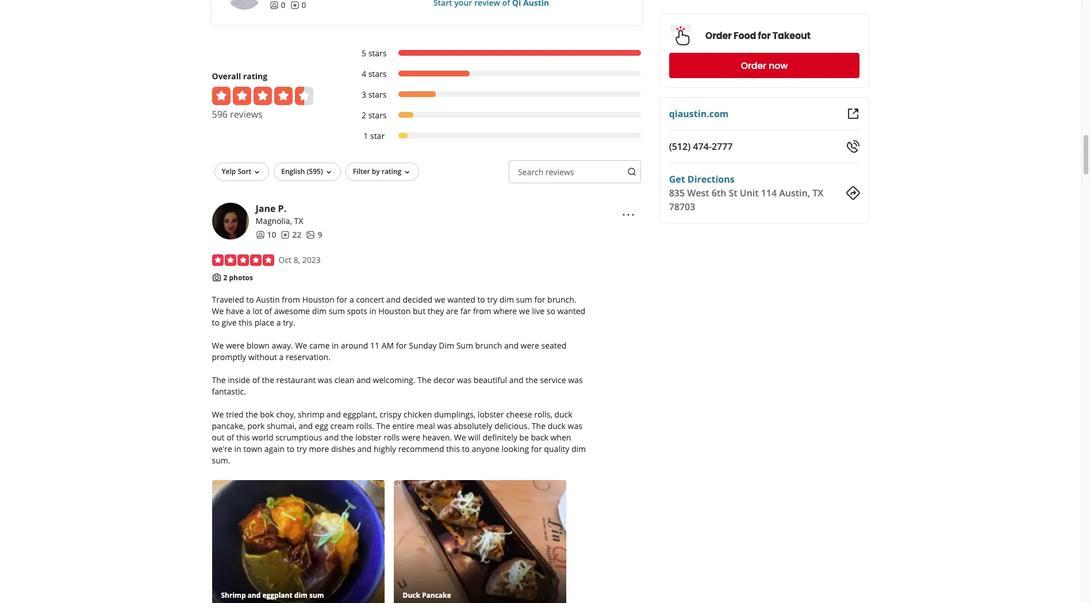 Task type: describe. For each thing, give the bounding box(es) containing it.
filter reviews by 2 stars rating element
[[350, 110, 641, 121]]

world
[[252, 433, 274, 444]]

for right "food" on the top of page
[[759, 29, 771, 42]]

5 stars
[[362, 48, 387, 59]]

spots
[[347, 306, 367, 317]]

far
[[461, 306, 471, 317]]

16 friends v2 image for reviews element containing 22
[[256, 230, 265, 240]]

crispy
[[380, 410, 402, 421]]

chicken
[[404, 410, 432, 421]]

5
[[362, 48, 366, 59]]

835
[[670, 187, 685, 200]]

try inside we tried the bok choy, shrimp and eggplant, crispy chicken dumplings, lobster cheese rolls, duck pancake, pork shumai, and egg cream rolls. the entire meal was absolutely delicious. the duck was out of this world scrumptious and the lobster rolls were heaven. we will definitely be back when we're in town again to try more dishes and highly recommend this to anyone looking for quality dim sum.
[[297, 444, 307, 455]]

1 star
[[364, 130, 385, 141]]

24 external link v2 image
[[846, 107, 860, 121]]

restaurant
[[276, 375, 316, 386]]

2 for 2 stars
[[362, 110, 366, 121]]

sort
[[238, 167, 252, 177]]

4 stars
[[362, 68, 387, 79]]

596
[[212, 108, 228, 121]]

definitely
[[483, 433, 517, 444]]

west
[[688, 187, 710, 200]]

scrumptious
[[276, 433, 322, 444]]

reviews for 596 reviews
[[230, 108, 263, 121]]

(595)
[[307, 167, 323, 177]]

pancake,
[[212, 421, 245, 432]]

was up the heaven.
[[437, 421, 452, 432]]

the left decor
[[418, 375, 432, 386]]

1 vertical spatial duck
[[548, 421, 566, 432]]

austin
[[256, 295, 280, 306]]

stars for 4 stars
[[368, 68, 387, 79]]

filter reviews by 1 star rating element
[[350, 130, 641, 142]]

more
[[309, 444, 329, 455]]

again
[[264, 444, 285, 455]]

and inside the we were blown away. we came in around 11 am for sunday dim sum brunch and were seated promptly without a reservation.
[[504, 341, 519, 352]]

0 vertical spatial houston
[[302, 295, 335, 306]]

overall
[[212, 71, 241, 82]]

16 photos v2 image
[[306, 230, 315, 240]]

and right clean
[[357, 375, 371, 386]]

was right decor
[[457, 375, 472, 386]]

english (595) button
[[274, 163, 341, 181]]

have
[[226, 306, 244, 317]]

and down egg
[[325, 433, 339, 444]]

entire
[[392, 421, 415, 432]]

p.
[[278, 202, 287, 215]]

to left give
[[212, 318, 220, 329]]

rolls,
[[535, 410, 553, 421]]

in inside we tried the bok choy, shrimp and eggplant, crispy chicken dumplings, lobster cheese rolls, duck pancake, pork shumai, and egg cream rolls. the entire meal was absolutely delicious. the duck was out of this world scrumptious and the lobster rolls were heaven. we will definitely be back when we're in town again to try more dishes and highly recommend this to anyone looking for quality dim sum.
[[234, 444, 241, 455]]

sum.
[[212, 456, 230, 467]]

english (595)
[[281, 167, 323, 177]]

for up live
[[535, 295, 545, 306]]

english
[[281, 167, 305, 177]]

try inside 'traveled to austin from houston for a concert and decided we wanted to try dim sum for brunch. we have a lot of awesome dim sum spots in houston but they are far from where we live so wanted to give this place a try.'
[[487, 295, 498, 306]]

2023
[[302, 255, 321, 266]]

around
[[341, 341, 368, 352]]

and inside 'traveled to austin from houston for a concert and decided we wanted to try dim sum for brunch. we have a lot of awesome dim sum spots in houston but they are far from where we live so wanted to give this place a try.'
[[386, 295, 401, 306]]

they
[[428, 306, 444, 317]]

0 vertical spatial we
[[435, 295, 445, 306]]

for inside we tried the bok choy, shrimp and eggplant, crispy chicken dumplings, lobster cheese rolls, duck pancake, pork shumai, and egg cream rolls. the entire meal was absolutely delicious. the duck was out of this world scrumptious and the lobster rolls were heaven. we will definitely be back when we're in town again to try more dishes and highly recommend this to anyone looking for quality dim sum.
[[531, 444, 542, 455]]

1 horizontal spatial we
[[519, 306, 530, 317]]

and right "beautiful"
[[509, 375, 524, 386]]

we tried the bok choy, shrimp and eggplant, crispy chicken dumplings, lobster cheese rolls, duck pancake, pork shumai, and egg cream rolls. the entire meal was absolutely delicious. the duck was out of this world scrumptious and the lobster rolls were heaven. we will definitely be back when we're in town again to try more dishes and highly recommend this to anyone looking for quality dim sum.
[[212, 410, 586, 467]]

qiaustin.com link
[[670, 108, 729, 120]]

back
[[531, 433, 549, 444]]

try.
[[283, 318, 295, 329]]

of inside we tried the bok choy, shrimp and eggplant, crispy chicken dumplings, lobster cheese rolls, duck pancake, pork shumai, and egg cream rolls. the entire meal was absolutely delicious. the duck was out of this world scrumptious and the lobster rolls were heaven. we will definitely be back when we're in town again to try more dishes and highly recommend this to anyone looking for quality dim sum.
[[227, 433, 234, 444]]

place
[[255, 318, 274, 329]]

1 vertical spatial dim
[[312, 306, 327, 317]]

were inside we tried the bok choy, shrimp and eggplant, crispy chicken dumplings, lobster cheese rolls, duck pancake, pork shumai, and egg cream rolls. the entire meal was absolutely delicious. the duck was out of this world scrumptious and the lobster rolls were heaven. we will definitely be back when we're in town again to try more dishes and highly recommend this to anyone looking for quality dim sum.
[[402, 433, 421, 444]]

to down scrumptious
[[287, 444, 295, 455]]

3
[[362, 89, 366, 100]]

was right service
[[568, 375, 583, 386]]

4.5 star rating image
[[212, 87, 313, 105]]

now
[[769, 59, 788, 72]]

we're
[[212, 444, 232, 455]]

a inside the we were blown away. we came in around 11 am for sunday dim sum brunch and were seated promptly without a reservation.
[[279, 352, 284, 363]]

1 horizontal spatial sum
[[516, 295, 533, 306]]

lot
[[253, 306, 262, 317]]

search image
[[628, 167, 637, 177]]

2 vertical spatial this
[[446, 444, 460, 455]]

came
[[309, 341, 330, 352]]

the down without at the bottom left
[[262, 375, 274, 386]]

to down will
[[462, 444, 470, 455]]

16 friends v2 image for the top reviews element
[[269, 0, 279, 10]]

decided
[[403, 295, 433, 306]]

22
[[292, 229, 302, 240]]

reservation.
[[286, 352, 331, 363]]

live
[[532, 306, 545, 317]]

24 directions v2 image
[[846, 186, 860, 200]]

food
[[734, 29, 757, 42]]

blown
[[247, 341, 270, 352]]

(512)
[[670, 140, 691, 153]]

11
[[370, 341, 380, 352]]

delicious.
[[495, 421, 530, 432]]

rolls.
[[356, 421, 374, 432]]

a left lot on the bottom left of page
[[246, 306, 251, 317]]

and down shrimp
[[299, 421, 313, 432]]

without
[[248, 352, 277, 363]]

1 vertical spatial this
[[236, 433, 250, 444]]

8,
[[294, 255, 300, 266]]

in inside the we were blown away. we came in around 11 am for sunday dim sum brunch and were seated promptly without a reservation.
[[332, 341, 339, 352]]

order now
[[741, 59, 788, 72]]

sum
[[456, 341, 473, 352]]

get
[[670, 173, 686, 186]]

meal
[[417, 421, 435, 432]]

rolls
[[384, 433, 400, 444]]

austin,
[[780, 187, 811, 200]]

1 vertical spatial sum
[[329, 306, 345, 317]]

star
[[370, 130, 385, 141]]

jane p. magnolia, tx
[[256, 202, 303, 227]]

the up pork
[[246, 410, 258, 421]]

clean
[[335, 375, 354, 386]]

photos
[[229, 273, 253, 283]]

the down crispy
[[376, 421, 390, 432]]

filter reviews by 4 stars rating element
[[350, 68, 641, 80]]

stars for 5 stars
[[368, 48, 387, 59]]

2 horizontal spatial were
[[521, 341, 539, 352]]

order for order food for takeout
[[706, 29, 732, 42]]

24 phone v2 image
[[846, 140, 860, 154]]

overall rating
[[212, 71, 268, 82]]

be
[[520, 433, 529, 444]]

we up reservation.
[[295, 341, 307, 352]]

fantastic.
[[212, 387, 246, 398]]

seated
[[542, 341, 567, 352]]

we inside 'traveled to austin from houston for a concert and decided we wanted to try dim sum for brunch. we have a lot of awesome dim sum spots in houston but they are far from where we live so wanted to give this place a try.'
[[212, 306, 224, 317]]

beautiful
[[474, 375, 507, 386]]

filter reviews by 3 stars rating element
[[350, 89, 641, 101]]

a left try.
[[276, 318, 281, 329]]

yelp sort button
[[214, 163, 269, 181]]

of inside 'traveled to austin from houston for a concert and decided we wanted to try dim sum for brunch. we have a lot of awesome dim sum spots in houston but they are far from where we live so wanted to give this place a try.'
[[264, 306, 272, 317]]

st
[[729, 187, 738, 200]]

1
[[364, 130, 368, 141]]

this inside 'traveled to austin from houston for a concert and decided we wanted to try dim sum for brunch. we have a lot of awesome dim sum spots in houston but they are far from where we live so wanted to give this place a try.'
[[239, 318, 253, 329]]

stars for 3 stars
[[368, 89, 387, 100]]

16 chevron down v2 image
[[324, 168, 333, 177]]

jane
[[256, 202, 276, 215]]



Task type: vqa. For each thing, say whether or not it's contained in the screenshot.
(512) 474-2777
yes



Task type: locate. For each thing, give the bounding box(es) containing it.
recommend
[[398, 444, 444, 455]]

0 horizontal spatial sum
[[329, 306, 345, 317]]

stars right 4
[[368, 68, 387, 79]]

tx inside the get directions 835 west 6th st unit 114 austin, tx 78703
[[813, 187, 824, 200]]

but
[[413, 306, 426, 317]]

3 stars from the top
[[368, 89, 387, 100]]

reviews down 4.5 star rating image at the top left
[[230, 108, 263, 121]]

takeout
[[773, 29, 811, 42]]

friends element containing 10
[[256, 229, 276, 241]]

2 horizontal spatial in
[[370, 306, 377, 317]]

dim inside we tried the bok choy, shrimp and eggplant, crispy chicken dumplings, lobster cheese rolls, duck pancake, pork shumai, and egg cream rolls. the entire meal was absolutely delicious. the duck was out of this world scrumptious and the lobster rolls were heaven. we will definitely be back when we're in town again to try more dishes and highly recommend this to anyone looking for quality dim sum.
[[572, 444, 586, 455]]

the up back
[[532, 421, 546, 432]]

was up when
[[568, 421, 583, 432]]

was left clean
[[318, 375, 333, 386]]

rating inside dropdown button
[[382, 167, 402, 177]]

1 vertical spatial wanted
[[558, 306, 586, 317]]

we were blown away. we came in around 11 am for sunday dim sum brunch and were seated promptly without a reservation.
[[212, 341, 567, 363]]

cheese
[[506, 410, 532, 421]]

16 chevron down v2 image inside yelp sort "dropdown button"
[[253, 168, 262, 177]]

1 horizontal spatial try
[[487, 295, 498, 306]]

menu image
[[622, 208, 636, 222]]

2 horizontal spatial dim
[[572, 444, 586, 455]]

1 vertical spatial we
[[519, 306, 530, 317]]

wanted up far
[[448, 295, 476, 306]]

were down entire
[[402, 433, 421, 444]]

2 down 3
[[362, 110, 366, 121]]

2 vertical spatial in
[[234, 444, 241, 455]]

2 stars from the top
[[368, 68, 387, 79]]

stars right 5
[[368, 48, 387, 59]]

directions
[[688, 173, 735, 186]]

1 horizontal spatial reviews
[[546, 167, 574, 178]]

1 vertical spatial order
[[741, 59, 767, 72]]

egg
[[315, 421, 328, 432]]

yelp sort
[[222, 167, 252, 177]]

are
[[446, 306, 459, 317]]

1 vertical spatial of
[[252, 375, 260, 386]]

0 horizontal spatial 16 friends v2 image
[[256, 230, 265, 240]]

16 review v2 image for reviews element containing 22
[[281, 230, 290, 240]]

4 stars from the top
[[368, 110, 387, 121]]

16 chevron down v2 image right sort
[[253, 168, 262, 177]]

1 horizontal spatial of
[[252, 375, 260, 386]]

away.
[[272, 341, 293, 352]]

dumplings,
[[434, 410, 476, 421]]

in right the came
[[332, 341, 339, 352]]

quality
[[544, 444, 570, 455]]

0 vertical spatial duck
[[555, 410, 573, 421]]

a down away.
[[279, 352, 284, 363]]

the left service
[[526, 375, 538, 386]]

1 horizontal spatial wanted
[[558, 306, 586, 317]]

16 chevron down v2 image right filter by rating
[[403, 168, 412, 177]]

1 horizontal spatial 2
[[362, 110, 366, 121]]

this
[[239, 318, 253, 329], [236, 433, 250, 444], [446, 444, 460, 455]]

1 vertical spatial rating
[[382, 167, 402, 177]]

filter by rating
[[353, 167, 402, 177]]

1 stars from the top
[[368, 48, 387, 59]]

search
[[518, 167, 544, 178]]

for down back
[[531, 444, 542, 455]]

brunch
[[475, 341, 502, 352]]

give
[[222, 318, 237, 329]]

shumai,
[[267, 421, 297, 432]]

in inside 'traveled to austin from houston for a concert and decided we wanted to try dim sum for brunch. we have a lot of awesome dim sum spots in houston but they are far from where we live so wanted to give this place a try.'
[[370, 306, 377, 317]]

0 vertical spatial sum
[[516, 295, 533, 306]]

stars inside 'filter reviews by 5 stars rating' element
[[368, 48, 387, 59]]

0 vertical spatial try
[[487, 295, 498, 306]]

0 vertical spatial order
[[706, 29, 732, 42]]

filter reviews by 5 stars rating element
[[350, 48, 641, 59]]

promptly
[[212, 352, 246, 363]]

0 vertical spatial tx
[[813, 187, 824, 200]]

this down the heaven.
[[446, 444, 460, 455]]

0 horizontal spatial rating
[[243, 71, 268, 82]]

2 horizontal spatial of
[[264, 306, 272, 317]]

in left the town
[[234, 444, 241, 455]]

filter
[[353, 167, 370, 177]]

1 horizontal spatial tx
[[813, 187, 824, 200]]

474-
[[694, 140, 712, 153]]

1 horizontal spatial 16 chevron down v2 image
[[403, 168, 412, 177]]

decor
[[434, 375, 455, 386]]

in
[[370, 306, 377, 317], [332, 341, 339, 352], [234, 444, 241, 455]]

sum up live
[[516, 295, 533, 306]]

friends element for reviews element containing 22
[[256, 229, 276, 241]]

1 horizontal spatial in
[[332, 341, 339, 352]]

stars up star
[[368, 110, 387, 121]]

0 horizontal spatial in
[[234, 444, 241, 455]]

1 vertical spatial from
[[473, 306, 492, 317]]

2 photos link
[[223, 273, 253, 283]]

looking
[[502, 444, 529, 455]]

brunch.
[[548, 295, 577, 306]]

try up where
[[487, 295, 498, 306]]

0 vertical spatial 16 friends v2 image
[[269, 0, 279, 10]]

out
[[212, 433, 225, 444]]

for up spots on the left
[[337, 295, 348, 306]]

to up lot on the bottom left of page
[[246, 295, 254, 306]]

0 horizontal spatial reviews
[[230, 108, 263, 121]]

0 horizontal spatial 2
[[223, 273, 227, 283]]

traveled
[[212, 295, 244, 306]]

lobster down rolls.
[[355, 433, 382, 444]]

dishes
[[331, 444, 355, 455]]

wanted
[[448, 295, 476, 306], [558, 306, 586, 317]]

0 vertical spatial rating
[[243, 71, 268, 82]]

tx
[[813, 187, 824, 200], [294, 216, 303, 227]]

shrimp
[[298, 410, 325, 421]]

order left now
[[741, 59, 767, 72]]

we down traveled
[[212, 306, 224, 317]]

dim right quality
[[572, 444, 586, 455]]

0 horizontal spatial from
[[282, 295, 300, 306]]

1 vertical spatial 16 friends v2 image
[[256, 230, 265, 240]]

0 vertical spatial 2
[[362, 110, 366, 121]]

highly
[[374, 444, 396, 455]]

get directions link
[[670, 173, 735, 186]]

and right brunch
[[504, 341, 519, 352]]

of inside 'the inside of the restaurant was clean and welcoming. the decor was beautiful and the service was fantastic.'
[[252, 375, 260, 386]]

choy,
[[276, 410, 296, 421]]

16 chevron down v2 image inside filter by rating dropdown button
[[403, 168, 412, 177]]

to up brunch
[[478, 295, 485, 306]]

3 stars
[[362, 89, 387, 100]]

the
[[212, 375, 226, 386], [418, 375, 432, 386], [376, 421, 390, 432], [532, 421, 546, 432]]

0 vertical spatial this
[[239, 318, 253, 329]]

0 vertical spatial reviews element
[[290, 0, 306, 11]]

1 vertical spatial reviews element
[[281, 229, 302, 241]]

were left seated
[[521, 341, 539, 352]]

0 horizontal spatial we
[[435, 295, 445, 306]]

sum
[[516, 295, 533, 306], [329, 306, 345, 317]]

rating up 4.5 star rating image at the top left
[[243, 71, 268, 82]]

0 vertical spatial 16 review v2 image
[[290, 0, 299, 10]]

1 vertical spatial tx
[[294, 216, 303, 227]]

0 horizontal spatial tx
[[294, 216, 303, 227]]

1 horizontal spatial 16 friends v2 image
[[269, 0, 279, 10]]

we up promptly
[[212, 341, 224, 352]]

dim
[[439, 341, 454, 352]]

of right inside
[[252, 375, 260, 386]]

  text field
[[509, 160, 641, 183]]

jane p. link
[[256, 202, 287, 215]]

sunday
[[409, 341, 437, 352]]

1 horizontal spatial were
[[402, 433, 421, 444]]

anyone
[[472, 444, 500, 455]]

awesome
[[274, 306, 310, 317]]

16 chevron down v2 image for filter by rating
[[403, 168, 412, 177]]

stars for 2 stars
[[368, 110, 387, 121]]

houston up awesome
[[302, 295, 335, 306]]

0 vertical spatial in
[[370, 306, 377, 317]]

0 vertical spatial from
[[282, 295, 300, 306]]

so
[[547, 306, 556, 317]]

this up the town
[[236, 433, 250, 444]]

0 vertical spatial of
[[264, 306, 272, 317]]

lobster up 'absolutely' at the bottom left of page
[[478, 410, 504, 421]]

1 vertical spatial try
[[297, 444, 307, 455]]

order now link
[[670, 53, 860, 78]]

by
[[372, 167, 380, 177]]

stars inside "filter reviews by 2 stars rating" element
[[368, 110, 387, 121]]

0 vertical spatial wanted
[[448, 295, 476, 306]]

dim up where
[[500, 295, 514, 306]]

tx up 22
[[294, 216, 303, 227]]

we left live
[[519, 306, 530, 317]]

get directions 835 west 6th st unit 114 austin, tx 78703
[[670, 173, 824, 213]]

were up promptly
[[226, 341, 245, 352]]

from up awesome
[[282, 295, 300, 306]]

10
[[267, 229, 276, 240]]

1 16 chevron down v2 image from the left
[[253, 168, 262, 177]]

2777
[[712, 140, 733, 153]]

1 vertical spatial 16 review v2 image
[[281, 230, 290, 240]]

1 vertical spatial in
[[332, 341, 339, 352]]

2 vertical spatial of
[[227, 433, 234, 444]]

2 right the 16 camera v2 icon
[[223, 273, 227, 283]]

of
[[264, 306, 272, 317], [252, 375, 260, 386], [227, 433, 234, 444]]

0 horizontal spatial lobster
[[355, 433, 382, 444]]

1 horizontal spatial lobster
[[478, 410, 504, 421]]

from right far
[[473, 306, 492, 317]]

friends element
[[269, 0, 286, 11], [256, 229, 276, 241]]

heaven.
[[423, 433, 452, 444]]

where
[[494, 306, 517, 317]]

2 16 chevron down v2 image from the left
[[403, 168, 412, 177]]

1 vertical spatial reviews
[[546, 167, 574, 178]]

tried
[[226, 410, 244, 421]]

6th
[[712, 187, 727, 200]]

0 horizontal spatial wanted
[[448, 295, 476, 306]]

2 for 2 photos
[[223, 273, 227, 283]]

0 horizontal spatial 16 chevron down v2 image
[[253, 168, 262, 177]]

this down have
[[239, 318, 253, 329]]

rating right by on the left top
[[382, 167, 402, 177]]

0 horizontal spatial try
[[297, 444, 307, 455]]

0 horizontal spatial order
[[706, 29, 732, 42]]

9
[[318, 229, 322, 240]]

16 chevron down v2 image
[[253, 168, 262, 177], [403, 168, 412, 177]]

qiaustin.com
[[670, 108, 729, 120]]

stars right 3
[[368, 89, 387, 100]]

in down 'concert'
[[370, 306, 377, 317]]

photos element
[[306, 229, 322, 241]]

dim right awesome
[[312, 306, 327, 317]]

0 vertical spatial reviews
[[230, 108, 263, 121]]

0 horizontal spatial of
[[227, 433, 234, 444]]

1 horizontal spatial rating
[[382, 167, 402, 177]]

filter by rating button
[[345, 163, 419, 181]]

when
[[551, 433, 571, 444]]

1 vertical spatial houston
[[379, 306, 411, 317]]

16 camera v2 image
[[212, 273, 221, 282]]

and up cream
[[327, 410, 341, 421]]

reviews element containing 22
[[281, 229, 302, 241]]

tx inside jane p. magnolia, tx
[[294, 216, 303, 227]]

16 chevron down v2 image for yelp sort
[[253, 168, 262, 177]]

reviews for search reviews
[[546, 167, 574, 178]]

16 review v2 image for the top reviews element
[[290, 0, 299, 10]]

2 inside "filter reviews by 2 stars rating" element
[[362, 110, 366, 121]]

and left highly
[[357, 444, 372, 455]]

0 vertical spatial dim
[[500, 295, 514, 306]]

inside
[[228, 375, 250, 386]]

we up pancake, at bottom
[[212, 410, 224, 421]]

2 vertical spatial dim
[[572, 444, 586, 455]]

stars inside filter reviews by 4 stars rating element
[[368, 68, 387, 79]]

friends element for the top reviews element
[[269, 0, 286, 11]]

try down scrumptious
[[297, 444, 307, 455]]

we
[[435, 295, 445, 306], [519, 306, 530, 317]]

(512) 474-2777
[[670, 140, 733, 153]]

of down pancake, at bottom
[[227, 433, 234, 444]]

sum left spots on the left
[[329, 306, 345, 317]]

duck right rolls,
[[555, 410, 573, 421]]

we
[[212, 306, 224, 317], [212, 341, 224, 352], [295, 341, 307, 352], [212, 410, 224, 421], [454, 433, 466, 444]]

duck
[[555, 410, 573, 421], [548, 421, 566, 432]]

order for order now
[[741, 59, 767, 72]]

photo of jane p. image
[[212, 203, 249, 240]]

of right lot on the bottom left of page
[[264, 306, 272, 317]]

dim
[[500, 295, 514, 306], [312, 306, 327, 317], [572, 444, 586, 455]]

we up they
[[435, 295, 445, 306]]

stars
[[368, 48, 387, 59], [368, 68, 387, 79], [368, 89, 387, 100], [368, 110, 387, 121]]

duck up when
[[548, 421, 566, 432]]

1 vertical spatial 2
[[223, 273, 227, 283]]

0 horizontal spatial dim
[[312, 306, 327, 317]]

we left will
[[454, 433, 466, 444]]

tx right austin,
[[813, 187, 824, 200]]

concert
[[356, 295, 384, 306]]

1 vertical spatial friends element
[[256, 229, 276, 241]]

stars inside filter reviews by 3 stars rating element
[[368, 89, 387, 100]]

order left "food" on the top of page
[[706, 29, 732, 42]]

1 horizontal spatial from
[[473, 306, 492, 317]]

0 horizontal spatial were
[[226, 341, 245, 352]]

1 horizontal spatial houston
[[379, 306, 411, 317]]

reviews right search
[[546, 167, 574, 178]]

0 vertical spatial lobster
[[478, 410, 504, 421]]

1 horizontal spatial dim
[[500, 295, 514, 306]]

reviews element
[[290, 0, 306, 11], [281, 229, 302, 241]]

pork
[[247, 421, 265, 432]]

the up 'fantastic.'
[[212, 375, 226, 386]]

a up spots on the left
[[350, 295, 354, 306]]

the inside of the restaurant was clean and welcoming. the decor was beautiful and the service was fantastic.
[[212, 375, 583, 398]]

1 horizontal spatial order
[[741, 59, 767, 72]]

5 star rating image
[[212, 255, 274, 266]]

the up dishes
[[341, 433, 353, 444]]

0 horizontal spatial houston
[[302, 295, 335, 306]]

1 vertical spatial lobster
[[355, 433, 382, 444]]

welcoming.
[[373, 375, 416, 386]]

16 review v2 image
[[290, 0, 299, 10], [281, 230, 290, 240]]

order food for takeout
[[706, 29, 811, 42]]

wanted down brunch. on the right
[[558, 306, 586, 317]]

for right am
[[396, 341, 407, 352]]

16 friends v2 image
[[269, 0, 279, 10], [256, 230, 265, 240]]

houston left but
[[379, 306, 411, 317]]

for inside the we were blown away. we came in around 11 am for sunday dim sum brunch and were seated promptly without a reservation.
[[396, 341, 407, 352]]

and right 'concert'
[[386, 295, 401, 306]]

0 vertical spatial friends element
[[269, 0, 286, 11]]



